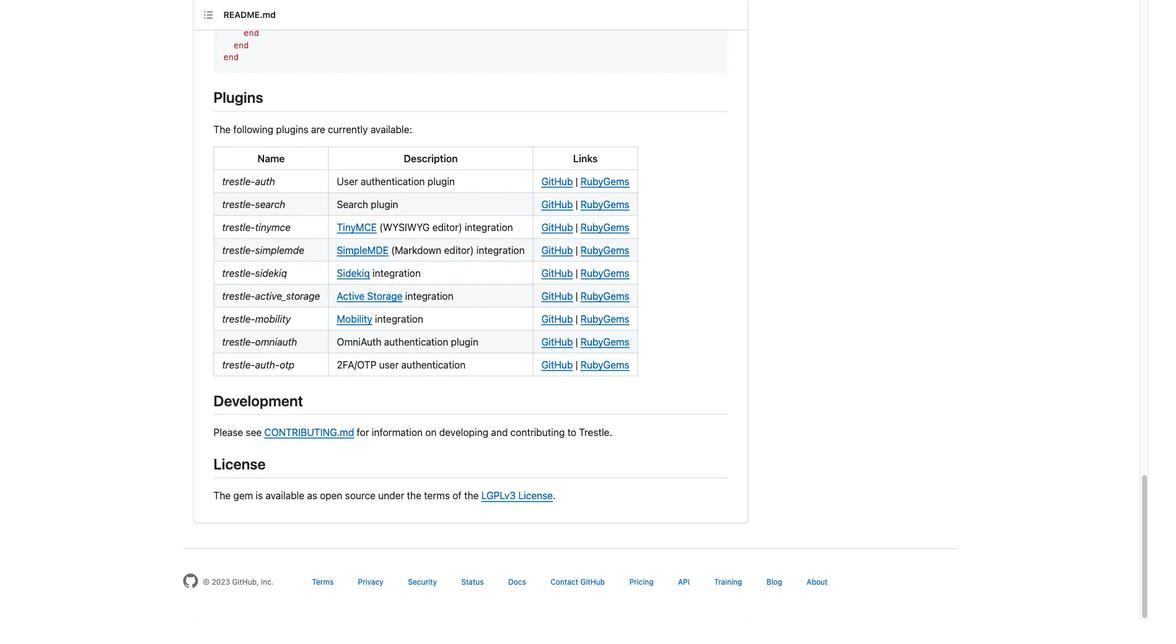 Task type: locate. For each thing, give the bounding box(es) containing it.
2 | from the top
[[576, 198, 578, 210]]

rubygems for trestle-active_storage
[[581, 290, 630, 302]]

active_storage
[[255, 290, 320, 302]]

github link for trestle-search
[[542, 198, 573, 210]]

0 vertical spatial authentication
[[361, 175, 425, 187]]

github link for trestle-active_storage
[[542, 290, 573, 302]]

6 github | rubygems from the top
[[542, 290, 630, 302]]

plugin
[[428, 175, 455, 187], [371, 198, 398, 210], [451, 336, 479, 348]]

0 horizontal spatial the
[[407, 490, 422, 502]]

rubygems link for trestle-sidekiq
[[581, 267, 630, 279]]

contributing
[[511, 427, 565, 438]]

end down readme.md link
[[244, 28, 259, 38]]

3 trestle- from the top
[[222, 221, 255, 233]]

the left terms
[[407, 490, 422, 502]]

7 | from the top
[[576, 313, 578, 325]]

github for trestle-sidekiq
[[542, 267, 573, 279]]

2 rubygems link from the top
[[581, 198, 630, 210]]

4 github link from the top
[[542, 244, 573, 256]]

| for trestle-simplemde
[[576, 244, 578, 256]]

integration
[[465, 221, 513, 233], [477, 244, 525, 256], [373, 267, 421, 279], [405, 290, 454, 302], [375, 313, 423, 325]]

github | rubygems for trestle-mobility
[[542, 313, 630, 325]]

7 github link from the top
[[542, 313, 573, 325]]

7 github | rubygems from the top
[[542, 313, 630, 325]]

6 rubygems link from the top
[[581, 290, 630, 302]]

1 | from the top
[[576, 175, 578, 187]]

2 github link from the top
[[542, 198, 573, 210]]

1 vertical spatial end
[[234, 40, 249, 50]]

authentication up 2fa/otp user authentication
[[384, 336, 448, 348]]

authentication down omniauth authentication plugin
[[401, 359, 466, 371]]

trestle- down trestle-auth at the left top of the page
[[222, 198, 255, 210]]

6 rubygems from the top
[[581, 290, 630, 302]]

rubygems for trestle-search
[[581, 198, 630, 210]]

trestle-auth-otp
[[222, 359, 295, 371]]

1 trestle- from the top
[[222, 175, 255, 187]]

contact
[[551, 578, 579, 586]]

1 the from the top
[[214, 123, 231, 135]]

trestle- for simplemde
[[222, 244, 255, 256]]

user
[[337, 175, 358, 187]]

9 rubygems link from the top
[[581, 359, 630, 371]]

8 trestle- from the top
[[222, 336, 255, 348]]

2 rubygems from the top
[[581, 198, 630, 210]]

9 github | rubygems from the top
[[542, 359, 630, 371]]

github for trestle-active_storage
[[542, 290, 573, 302]]

5 github | rubygems from the top
[[542, 267, 630, 279]]

| for trestle-omniauth
[[576, 336, 578, 348]]

6 | from the top
[[576, 290, 578, 302]]

1 vertical spatial plugin
[[371, 198, 398, 210]]

source
[[345, 490, 376, 502]]

1 vertical spatial authentication
[[384, 336, 448, 348]]

1 horizontal spatial the
[[464, 490, 479, 502]]

3 | from the top
[[576, 221, 578, 233]]

readme.md link
[[224, 10, 276, 20]]

7 rubygems from the top
[[581, 313, 630, 325]]

github | rubygems
[[542, 175, 630, 187], [542, 198, 630, 210], [542, 221, 630, 233], [542, 244, 630, 256], [542, 267, 630, 279], [542, 290, 630, 302], [542, 313, 630, 325], [542, 336, 630, 348], [542, 359, 630, 371]]

security
[[408, 578, 437, 586]]

search
[[337, 198, 368, 210]]

8 rubygems link from the top
[[581, 336, 630, 348]]

1 vertical spatial the
[[214, 490, 231, 502]]

4 rubygems from the top
[[581, 244, 630, 256]]

sidekiq integration
[[337, 267, 421, 279]]

sidekiq
[[337, 267, 370, 279]]

trestle- down trestle-sidekiq at top
[[222, 290, 255, 302]]

license up gem
[[214, 456, 266, 473]]

3 github | rubygems from the top
[[542, 221, 630, 233]]

rubygems for trestle-auth
[[581, 175, 630, 187]]

trestle-
[[222, 175, 255, 187], [222, 198, 255, 210], [222, 221, 255, 233], [222, 244, 255, 256], [222, 267, 255, 279], [222, 290, 255, 302], [222, 313, 255, 325], [222, 336, 255, 348], [222, 359, 255, 371]]

the left following on the top left of the page
[[214, 123, 231, 135]]

rubygems link for trestle-auth
[[581, 175, 630, 187]]

for
[[357, 427, 369, 438]]

2 vertical spatial plugin
[[451, 336, 479, 348]]

©
[[203, 578, 210, 586]]

9 github link from the top
[[542, 359, 573, 371]]

8 github link from the top
[[542, 336, 573, 348]]

rubygems link for trestle-omniauth
[[581, 336, 630, 348]]

github | rubygems for trestle-auth
[[542, 175, 630, 187]]

4 trestle- from the top
[[222, 244, 255, 256]]

github link
[[542, 175, 573, 187], [542, 198, 573, 210], [542, 221, 573, 233], [542, 244, 573, 256], [542, 267, 573, 279], [542, 290, 573, 302], [542, 313, 573, 325], [542, 336, 573, 348], [542, 359, 573, 371]]

rubygems
[[581, 175, 630, 187], [581, 198, 630, 210], [581, 221, 630, 233], [581, 244, 630, 256], [581, 267, 630, 279], [581, 290, 630, 302], [581, 313, 630, 325], [581, 336, 630, 348], [581, 359, 630, 371]]

trestle- up "trestle-omniauth"
[[222, 313, 255, 325]]

8 github | rubygems from the top
[[542, 336, 630, 348]]

9 | from the top
[[576, 359, 578, 371]]

see
[[246, 427, 262, 438]]

name
[[258, 152, 285, 164]]

omniauth
[[255, 336, 297, 348]]

1 the from the left
[[407, 490, 422, 502]]

0 vertical spatial the
[[214, 123, 231, 135]]

status link
[[462, 578, 484, 586]]

9 rubygems from the top
[[581, 359, 630, 371]]

trestle- down trestle-simplemde on the left top of page
[[222, 267, 255, 279]]

rubygems link for trestle-search
[[581, 198, 630, 210]]

3 github link from the top
[[542, 221, 573, 233]]

| for trestle-sidekiq
[[576, 267, 578, 279]]

rubygems for trestle-auth-otp
[[581, 359, 630, 371]]

api
[[678, 578, 690, 586]]

is
[[256, 490, 263, 502]]

end
[[244, 28, 259, 38], [234, 40, 249, 50], [224, 52, 239, 62]]

as
[[307, 490, 317, 502]]

tinymce (wysiwyg editor) integration
[[337, 221, 513, 233]]

1 vertical spatial license
[[519, 490, 553, 502]]

trestle- for tinymce
[[222, 221, 255, 233]]

trestle- down trestle-mobility
[[222, 336, 255, 348]]

trestle-active_storage
[[222, 290, 320, 302]]

(markdown
[[391, 244, 442, 256]]

editor) down tinymce (wysiwyg editor) integration
[[444, 244, 474, 256]]

the right of
[[464, 490, 479, 502]]

github link for trestle-auth
[[542, 175, 573, 187]]

contact github
[[551, 578, 605, 586]]

plugin for user authentication plugin
[[428, 175, 455, 187]]

7 rubygems link from the top
[[581, 313, 630, 325]]

| for trestle-auth-otp
[[576, 359, 578, 371]]

| for trestle-search
[[576, 198, 578, 210]]

| for trestle-tinymce
[[576, 221, 578, 233]]

training link
[[714, 578, 742, 586]]

| for trestle-mobility
[[576, 313, 578, 325]]

0 vertical spatial plugin
[[428, 175, 455, 187]]

user
[[379, 359, 399, 371]]

2fa/otp user authentication
[[337, 359, 466, 371]]

authentication up search plugin
[[361, 175, 425, 187]]

trestle- up trestle-search
[[222, 175, 255, 187]]

license
[[214, 456, 266, 473], [519, 490, 553, 502]]

rubygems for trestle-sidekiq
[[581, 267, 630, 279]]

3 rubygems from the top
[[581, 221, 630, 233]]

under
[[378, 490, 404, 502]]

1 github link from the top
[[542, 175, 573, 187]]

the left gem
[[214, 490, 231, 502]]

editor) up simplemde (markdown editor) integration
[[433, 221, 462, 233]]

editor) for (wysiwyg
[[433, 221, 462, 233]]

5 rubygems link from the top
[[581, 267, 630, 279]]

end down readme.md
[[234, 40, 249, 50]]

privacy
[[358, 578, 384, 586]]

please see contributing.md for information on developing and contributing to trestle.
[[214, 427, 612, 438]]

trestle- up trestle-sidekiq at top
[[222, 244, 255, 256]]

© 2023 github, inc.
[[203, 578, 274, 586]]

3 rubygems link from the top
[[581, 221, 630, 233]]

2 github | rubygems from the top
[[542, 198, 630, 210]]

rubygems for trestle-simplemde
[[581, 244, 630, 256]]

github link for trestle-mobility
[[542, 313, 573, 325]]

trestle- for omniauth
[[222, 336, 255, 348]]

0 vertical spatial license
[[214, 456, 266, 473]]

2 the from the top
[[214, 490, 231, 502]]

5 rubygems from the top
[[581, 267, 630, 279]]

github for trestle-auth-otp
[[542, 359, 573, 371]]

6 github link from the top
[[542, 290, 573, 302]]

trestle- for search
[[222, 198, 255, 210]]

simplemde
[[337, 244, 389, 256]]

github link for trestle-auth-otp
[[542, 359, 573, 371]]

1 vertical spatial editor)
[[444, 244, 474, 256]]

readme.md
[[224, 10, 276, 20]]

trestle- down "trestle-omniauth"
[[222, 359, 255, 371]]

trestle-auth
[[222, 175, 275, 187]]

8 | from the top
[[576, 336, 578, 348]]

partial:
[[345, 3, 386, 13]]

4 rubygems link from the top
[[581, 244, 630, 256]]

pricing link
[[630, 578, 654, 586]]

1 rubygems link from the top
[[581, 175, 630, 187]]

trestle- for auth-
[[222, 359, 255, 371]]

9 trestle- from the top
[[222, 359, 255, 371]]

2 trestle- from the top
[[222, 198, 255, 210]]

8 rubygems from the top
[[581, 336, 630, 348]]

0 horizontal spatial license
[[214, 456, 266, 473]]

5 github link from the top
[[542, 267, 573, 279]]

license right lgplv3
[[519, 490, 553, 502]]

app/views/admin/posts/_sidebar.html.erb
[[391, 3, 589, 13]]

github for trestle-mobility
[[542, 313, 573, 325]]

status
[[462, 578, 484, 586]]

1 github | rubygems from the top
[[542, 175, 630, 187]]

developing
[[439, 427, 489, 438]]

simplemde
[[255, 244, 304, 256]]

plugin for omniauth authentication plugin
[[451, 336, 479, 348]]

github | rubygems for trestle-active_storage
[[542, 290, 630, 302]]

trestle.
[[579, 427, 612, 438]]

the
[[214, 123, 231, 135], [214, 490, 231, 502]]

otp
[[280, 359, 295, 371]]

6 trestle- from the top
[[222, 290, 255, 302]]

rubygems for trestle-mobility
[[581, 313, 630, 325]]

about link
[[807, 578, 828, 586]]

authentication for user
[[361, 175, 425, 187]]

2 vertical spatial end
[[224, 52, 239, 62]]

rubygems link
[[581, 175, 630, 187], [581, 198, 630, 210], [581, 221, 630, 233], [581, 244, 630, 256], [581, 267, 630, 279], [581, 290, 630, 302], [581, 313, 630, 325], [581, 336, 630, 348], [581, 359, 630, 371]]

trestle-tinymce
[[222, 221, 291, 233]]

1 rubygems from the top
[[581, 175, 630, 187]]

trestle- down trestle-search
[[222, 221, 255, 233]]

simplemde (markdown editor) integration
[[337, 244, 525, 256]]

4 github | rubygems from the top
[[542, 244, 630, 256]]

auth
[[255, 175, 275, 187]]

7 trestle- from the top
[[222, 313, 255, 325]]

0 vertical spatial editor)
[[433, 221, 462, 233]]

5 trestle- from the top
[[222, 267, 255, 279]]

4 | from the top
[[576, 244, 578, 256]]

end up plugins
[[224, 52, 239, 62]]

5 | from the top
[[576, 267, 578, 279]]



Task type: vqa. For each thing, say whether or not it's contained in the screenshot.
the topmost the Homepage image
no



Task type: describe. For each thing, give the bounding box(es) containing it.
tinymce
[[337, 221, 377, 233]]

trestle- for sidekiq
[[222, 267, 255, 279]]

a
[[300, 3, 305, 13]]

| for trestle-auth
[[576, 175, 578, 187]]

active storage link
[[337, 290, 403, 302]]

trestle-mobility
[[222, 313, 291, 325]]

tinymce link
[[337, 221, 377, 233]]

available:
[[371, 123, 412, 135]]

auth-
[[255, 359, 280, 371]]

rubygems for trestle-omniauth
[[581, 336, 630, 348]]

training
[[714, 578, 742, 586]]

to
[[568, 427, 577, 438]]

.
[[553, 490, 556, 502]]

terms
[[312, 578, 334, 586]]

github,
[[232, 578, 259, 586]]

2 vertical spatial authentication
[[401, 359, 466, 371]]

docs link
[[508, 578, 526, 586]]

available
[[266, 490, 305, 502]]

links
[[573, 152, 598, 164]]

terms link
[[312, 578, 334, 586]]

editor) for (markdown
[[444, 244, 474, 256]]

render
[[254, 16, 284, 25]]

trestle- for mobility
[[222, 313, 255, 325]]

simplemde link
[[337, 244, 389, 256]]

sidekiq link
[[337, 267, 370, 279]]

of
[[453, 490, 462, 502]]

2fa/otp
[[337, 359, 377, 371]]

on
[[426, 427, 437, 438]]

privacy link
[[358, 578, 384, 586]]

omniauth authentication plugin
[[337, 336, 479, 348]]

render
[[264, 3, 295, 13]]

#
[[254, 3, 259, 13]]

| for trestle-active_storage
[[576, 290, 578, 302]]

mobility link
[[337, 313, 372, 325]]

please
[[214, 427, 243, 438]]

active storage integration
[[337, 290, 454, 302]]

mobility integration
[[337, 313, 423, 325]]

following
[[233, 123, 274, 135]]

are
[[311, 123, 325, 135]]

the following plugins are currently available:
[[214, 123, 412, 135]]

open
[[320, 490, 343, 502]]

trestle-simplemde
[[222, 244, 304, 256]]

storage
[[367, 290, 403, 302]]

github link for trestle-sidekiq
[[542, 267, 573, 279]]

blog
[[767, 578, 783, 586]]

trestle- for active_storage
[[222, 290, 255, 302]]

api link
[[678, 578, 690, 586]]

description
[[404, 152, 458, 164]]

trestle- for auth
[[222, 175, 255, 187]]

terms
[[424, 490, 450, 502]]

the gem is available as open source under the terms of the lgplv3 license .
[[214, 490, 556, 502]]

rubygems link for trestle-active_storage
[[581, 290, 630, 302]]

trestle-omniauth
[[222, 336, 297, 348]]

authentication for omniauth
[[384, 336, 448, 348]]

github | rubygems for trestle-search
[[542, 198, 630, 210]]

gem
[[233, 490, 253, 502]]

custom
[[310, 3, 340, 13]]

rubygems link for trestle-auth-otp
[[581, 359, 630, 371]]

search plugin
[[337, 198, 398, 210]]

rubygems link for trestle-mobility
[[581, 313, 630, 325]]

plugins
[[276, 123, 309, 135]]

about
[[807, 578, 828, 586]]

github for trestle-auth
[[542, 175, 573, 187]]

github for trestle-tinymce
[[542, 221, 573, 233]]

github | rubygems for trestle-auth-otp
[[542, 359, 630, 371]]

contributing.md
[[264, 427, 354, 438]]

github link for trestle-omniauth
[[542, 336, 573, 348]]

mobility
[[337, 313, 372, 325]]

github for trestle-search
[[542, 198, 573, 210]]

github | rubygems for trestle-omniauth
[[542, 336, 630, 348]]

information
[[372, 427, 423, 438]]

currently
[[328, 123, 368, 135]]

github link for trestle-tinymce
[[542, 221, 573, 233]]

search
[[255, 198, 285, 210]]

lgplv3 license link
[[482, 490, 553, 502]]

plugins
[[214, 89, 263, 106]]

security link
[[408, 578, 437, 586]]

2 the from the left
[[464, 490, 479, 502]]

pricing
[[630, 578, 654, 586]]

github for trestle-simplemde
[[542, 244, 573, 256]]

rubygems for trestle-tinymce
[[581, 221, 630, 233]]

2023
[[212, 578, 230, 586]]

the for the gem is available as open source under the terms of the lgplv3 license .
[[214, 490, 231, 502]]

the for the following plugins are currently available:
[[214, 123, 231, 135]]

github | rubygems for trestle-simplemde
[[542, 244, 630, 256]]

trestle-search
[[222, 198, 285, 210]]

github link for trestle-simplemde
[[542, 244, 573, 256]]

and
[[491, 427, 508, 438]]

trestle-sidekiq
[[222, 267, 287, 279]]

github for trestle-omniauth
[[542, 336, 573, 348]]

contact github link
[[551, 578, 605, 586]]

inc.
[[261, 578, 274, 586]]

table of contents image
[[204, 10, 214, 20]]

user authentication plugin
[[337, 175, 455, 187]]

rubygems link for trestle-simplemde
[[581, 244, 630, 256]]

development
[[214, 392, 303, 409]]

omniauth
[[337, 336, 382, 348]]

contributing.md link
[[264, 427, 354, 438]]

0 vertical spatial end
[[244, 28, 259, 38]]

homepage image
[[183, 574, 198, 589]]

github | rubygems for trestle-tinymce
[[542, 221, 630, 233]]

rubygems link for trestle-tinymce
[[581, 221, 630, 233]]

1 horizontal spatial license
[[519, 490, 553, 502]]

github | rubygems for trestle-sidekiq
[[542, 267, 630, 279]]



